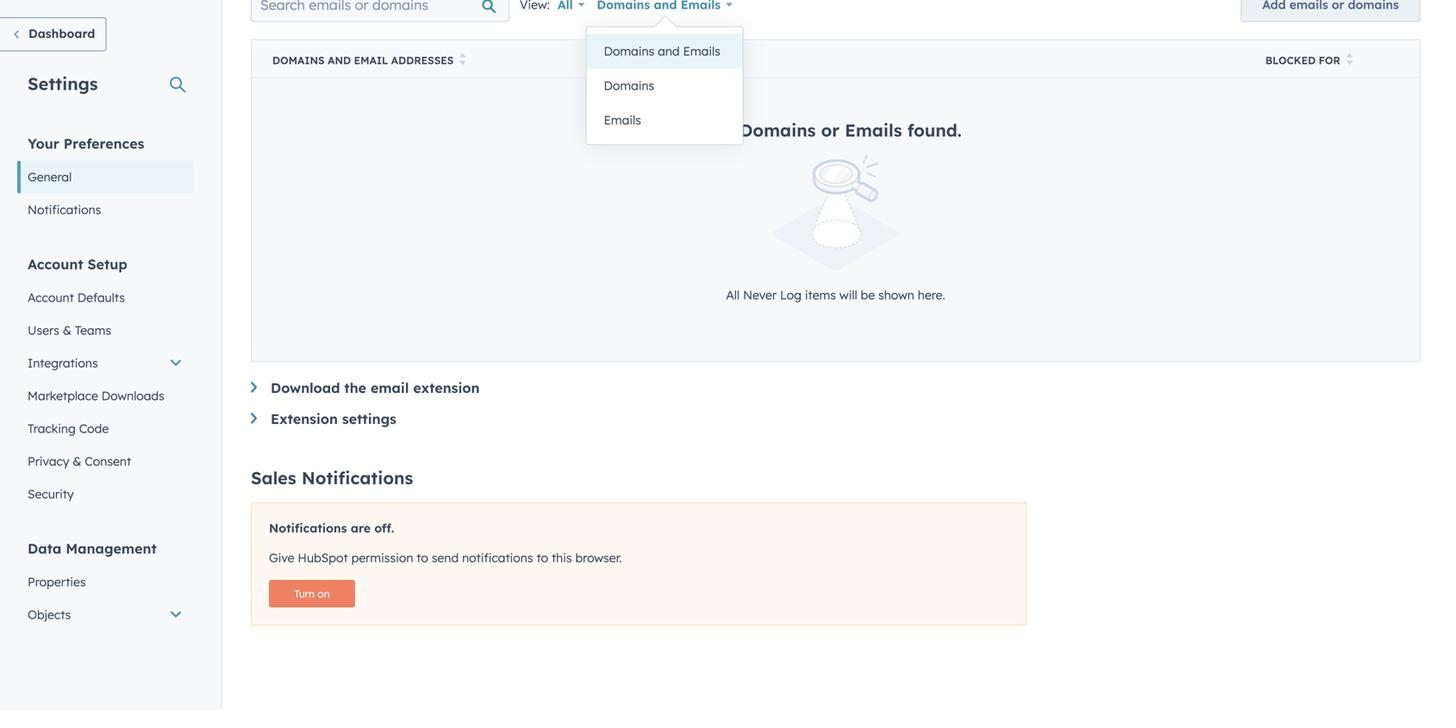 Task type: locate. For each thing, give the bounding box(es) containing it.
account up account defaults
[[28, 256, 83, 273]]

emails right or
[[845, 119, 903, 141]]

1 horizontal spatial to
[[537, 551, 549, 566]]

account for account defaults
[[28, 290, 74, 305]]

preferences
[[64, 135, 144, 152]]

dashboard
[[28, 26, 95, 41]]

your preferences
[[28, 135, 144, 152]]

0 horizontal spatial and
[[328, 54, 351, 67]]

and inside button
[[658, 44, 680, 59]]

tracking code
[[28, 421, 109, 436]]

emails inside button
[[684, 44, 721, 59]]

1 horizontal spatial emails
[[684, 44, 721, 59]]

email
[[354, 54, 388, 67]]

account setup
[[28, 256, 127, 273]]

1 horizontal spatial press to sort. element
[[1347, 53, 1354, 68]]

notifications link
[[17, 194, 193, 226]]

and for email
[[328, 54, 351, 67]]

all never log items will be shown here.
[[726, 288, 946, 303]]

0 vertical spatial &
[[63, 323, 72, 338]]

domains
[[604, 44, 655, 59], [273, 54, 325, 67], [604, 78, 655, 93], [740, 119, 816, 141]]

and inside button
[[328, 54, 351, 67]]

log
[[781, 288, 802, 303]]

and left email
[[328, 54, 351, 67]]

2 horizontal spatial emails
[[845, 119, 903, 141]]

your preferences element
[[17, 134, 193, 226]]

domains left or
[[740, 119, 816, 141]]

1 horizontal spatial and
[[658, 44, 680, 59]]

press to sort. element for blocked for
[[1347, 53, 1354, 68]]

data management
[[28, 540, 157, 558]]

emails up domains button
[[684, 44, 721, 59]]

downloads
[[102, 389, 165, 404]]

email
[[371, 379, 409, 397]]

2 vertical spatial notifications
[[269, 521, 347, 536]]

items
[[805, 288, 837, 303]]

caret image
[[251, 382, 257, 393]]

consent
[[85, 454, 131, 469]]

to
[[417, 551, 429, 566], [537, 551, 549, 566]]

domains for domains and email addresses
[[273, 54, 325, 67]]

tracking
[[28, 421, 76, 436]]

0 horizontal spatial to
[[417, 551, 429, 566]]

your
[[28, 135, 59, 152]]

management
[[66, 540, 157, 558]]

1 vertical spatial &
[[73, 454, 81, 469]]

caret image
[[251, 413, 257, 424]]

notifications are off.
[[269, 521, 394, 536]]

0 vertical spatial notifications
[[28, 202, 101, 217]]

general
[[28, 169, 72, 185]]

press to sort. element inside blocked for button
[[1347, 53, 1354, 68]]

to left this
[[537, 551, 549, 566]]

notifications up are
[[302, 467, 413, 489]]

code
[[79, 421, 109, 436]]

0 horizontal spatial &
[[63, 323, 72, 338]]

tracking code link
[[17, 413, 193, 445]]

marketplace downloads link
[[17, 380, 193, 413]]

general link
[[17, 161, 193, 194]]

here.
[[918, 288, 946, 303]]

privacy & consent
[[28, 454, 131, 469]]

domains for domains and emails
[[604, 44, 655, 59]]

1 to from the left
[[417, 551, 429, 566]]

& right privacy at the bottom left of page
[[73, 454, 81, 469]]

the
[[344, 379, 367, 397]]

2 press to sort. element from the left
[[1347, 53, 1354, 68]]

domains left email
[[273, 54, 325, 67]]

press to sort. element right for at the top right
[[1347, 53, 1354, 68]]

users & teams
[[28, 323, 111, 338]]

notifications inside notifications link
[[28, 202, 101, 217]]

off.
[[375, 521, 394, 536]]

privacy
[[28, 454, 69, 469]]

press to sort. element inside domains and email addresses button
[[460, 53, 466, 68]]

emails button
[[587, 103, 743, 138]]

1 account from the top
[[28, 256, 83, 273]]

account
[[28, 256, 83, 273], [28, 290, 74, 305]]

0 horizontal spatial emails
[[604, 113, 642, 128]]

account defaults
[[28, 290, 125, 305]]

notifications up hubspot
[[269, 521, 347, 536]]

press to sort. element
[[460, 53, 466, 68], [1347, 53, 1354, 68]]

0 horizontal spatial press to sort. element
[[460, 53, 466, 68]]

domains down domains and emails
[[604, 78, 655, 93]]

emails inside button
[[604, 113, 642, 128]]

1 vertical spatial account
[[28, 290, 74, 305]]

1 horizontal spatial &
[[73, 454, 81, 469]]

press to sort. image
[[1347, 53, 1354, 65]]

notifications for notifications are off.
[[269, 521, 347, 536]]

to left send
[[417, 551, 429, 566]]

domains inside button
[[273, 54, 325, 67]]

privacy & consent link
[[17, 445, 193, 478]]

objects button
[[17, 599, 193, 632]]

blocked for
[[1266, 54, 1341, 67]]

press to sort. element for domains and email addresses
[[460, 53, 466, 68]]

teams
[[75, 323, 111, 338]]

notifications
[[28, 202, 101, 217], [302, 467, 413, 489], [269, 521, 347, 536]]

1 press to sort. element from the left
[[460, 53, 466, 68]]

emails
[[684, 44, 721, 59], [604, 113, 642, 128], [845, 119, 903, 141]]

and
[[658, 44, 680, 59], [328, 54, 351, 67]]

list box
[[587, 27, 743, 144]]

extension settings
[[271, 410, 397, 428]]

0 vertical spatial account
[[28, 256, 83, 273]]

account up users
[[28, 290, 74, 305]]

extension
[[271, 410, 338, 428]]

and up domains button
[[658, 44, 680, 59]]

marketplace downloads
[[28, 389, 165, 404]]

be
[[861, 288, 876, 303]]

download
[[271, 379, 340, 397]]

no domains or emails found.
[[710, 119, 962, 141]]

2 account from the top
[[28, 290, 74, 305]]

turn on button
[[269, 580, 355, 608]]

blocked for button
[[1246, 40, 1421, 77]]

notifications
[[462, 551, 533, 566]]

browser.
[[576, 551, 622, 566]]

& right users
[[63, 323, 72, 338]]

integrations
[[28, 356, 98, 371]]

domains up domains button
[[604, 44, 655, 59]]

emails down domains button
[[604, 113, 642, 128]]

notifications down general
[[28, 202, 101, 217]]

&
[[63, 323, 72, 338], [73, 454, 81, 469]]

and for emails
[[658, 44, 680, 59]]

account defaults link
[[17, 282, 193, 314]]

press to sort. element right "addresses"
[[460, 53, 466, 68]]



Task type: vqa. For each thing, say whether or not it's contained in the screenshot.
Help image
no



Task type: describe. For each thing, give the bounding box(es) containing it.
domains button
[[587, 69, 743, 103]]

shown
[[879, 288, 915, 303]]

defaults
[[77, 290, 125, 305]]

are
[[351, 521, 371, 536]]

1 vertical spatial notifications
[[302, 467, 413, 489]]

security link
[[17, 478, 193, 511]]

Search emails or domains search field
[[251, 0, 510, 22]]

addresses
[[391, 54, 454, 67]]

for
[[1320, 54, 1341, 67]]

domains and email addresses
[[273, 54, 454, 67]]

download the email extension button
[[251, 379, 1421, 397]]

settings
[[342, 410, 397, 428]]

give
[[269, 551, 295, 566]]

domains and emails
[[604, 44, 721, 59]]

setup
[[88, 256, 127, 273]]

all
[[726, 288, 740, 303]]

extension settings button
[[251, 410, 1421, 428]]

integrations button
[[17, 347, 193, 380]]

turn on
[[294, 588, 330, 601]]

dashboard link
[[0, 17, 106, 51]]

blocked
[[1266, 54, 1317, 67]]

domains for domains
[[604, 78, 655, 93]]

properties link
[[17, 566, 193, 599]]

extension
[[413, 379, 480, 397]]

settings
[[28, 73, 98, 94]]

found.
[[908, 119, 962, 141]]

users
[[28, 323, 59, 338]]

marketplace
[[28, 389, 98, 404]]

notifications for notifications
[[28, 202, 101, 217]]

list box containing domains and emails
[[587, 27, 743, 144]]

sales
[[251, 467, 296, 489]]

never
[[743, 288, 777, 303]]

on
[[318, 588, 330, 601]]

sales notifications
[[251, 467, 413, 489]]

domains and emails button
[[587, 34, 743, 69]]

will
[[840, 288, 858, 303]]

account setup element
[[17, 255, 193, 511]]

& for privacy
[[73, 454, 81, 469]]

security
[[28, 487, 74, 502]]

this
[[552, 551, 572, 566]]

permission
[[352, 551, 413, 566]]

hubspot
[[298, 551, 348, 566]]

& for users
[[63, 323, 72, 338]]

objects
[[28, 608, 71, 623]]

no
[[710, 119, 735, 141]]

or
[[822, 119, 840, 141]]

give hubspot permission to send notifications to this browser.
[[269, 551, 622, 566]]

press to sort. image
[[460, 53, 466, 65]]

data management element
[[17, 539, 193, 697]]

2 to from the left
[[537, 551, 549, 566]]

data
[[28, 540, 61, 558]]

users & teams link
[[17, 314, 193, 347]]

account for account setup
[[28, 256, 83, 273]]

download the email extension
[[271, 379, 480, 397]]

turn
[[294, 588, 315, 601]]

send
[[432, 551, 459, 566]]

domains and email addresses button
[[251, 40, 1246, 77]]

properties
[[28, 575, 86, 590]]



